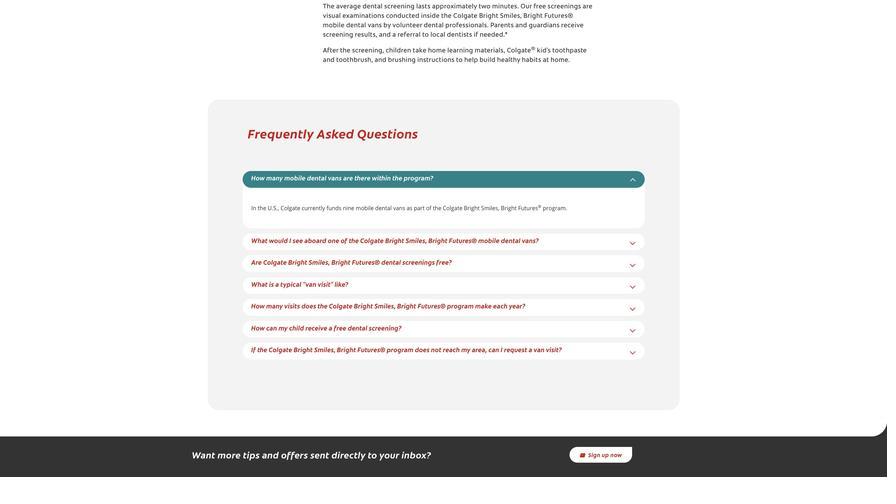 Task type: vqa. For each thing, say whether or not it's contained in the screenshot.
Smiles, in the IN THE U.S., COLGATE CURRENTLY FUNDS NINE MOBILE DENTAL VANS AS PART OF THE COLGATE BRIGHT SMILES, BRIGHT FUTURES ® PROGRAM.
yes



Task type: locate. For each thing, give the bounding box(es) containing it.
to inside 'the average dental screening lasts approximately two minutes. our free screenings are visual examinations conducted inside the colgate bright smiles, bright futures® mobile dental vans by volunteer dental professionals. parents and guardians receive screening results, and a referral to local dentists if needed.*'
[[422, 32, 429, 38]]

to left local at the top of the page
[[422, 32, 429, 38]]

dental left vans?
[[501, 236, 521, 245]]

does left not
[[415, 345, 430, 354]]

to down learning
[[456, 57, 463, 64]]

2 what from the top
[[251, 280, 268, 288]]

® inside after the screening, children take home learning materials, colgate ® kid's toothpaste and toothbrush, and brushing instructions to help build healthy habits at home.
[[531, 47, 535, 51]]

smiles,
[[500, 13, 522, 20], [481, 204, 500, 212], [406, 236, 427, 245], [309, 258, 330, 267], [375, 302, 396, 310], [314, 345, 336, 354]]

dental inside in the u.s., colgate currently funds nine mobile dental vans as part of the colgate bright smiles, bright futures ® program.
[[375, 204, 392, 212]]

2 many from the top
[[266, 302, 283, 310]]

vans?
[[522, 236, 539, 245]]

0 horizontal spatial does
[[302, 302, 316, 310]]

can right area,
[[489, 345, 499, 354]]

2 horizontal spatial vans
[[393, 204, 405, 212]]

what left would
[[251, 236, 268, 245]]

within
[[372, 174, 391, 182]]

in the u.s., colgate currently funds nine mobile dental vans as part of the colgate bright smiles, bright futures ® program.
[[251, 203, 567, 212]]

colgate up are colgate bright smiles, bright futures® dental screenings free?
[[360, 236, 384, 245]]

1 horizontal spatial vans
[[368, 23, 382, 29]]

® left the program.
[[538, 203, 542, 209]]

the down approximately
[[441, 13, 452, 20]]

learning
[[447, 48, 473, 54]]

1 vertical spatial receive
[[306, 323, 327, 332]]

2 how from the top
[[251, 302, 265, 310]]

i left request
[[501, 345, 503, 354]]

vans left "there" at the top left of the page
[[328, 174, 342, 182]]

are
[[251, 258, 262, 267]]

program.
[[543, 204, 567, 212]]

kid's
[[537, 48, 551, 54]]

1 horizontal spatial i
[[501, 345, 503, 354]]

the right part
[[433, 204, 441, 212]]

dental left screening?
[[348, 323, 367, 332]]

visit"
[[318, 280, 333, 288]]

1 vertical spatial free
[[334, 323, 346, 332]]

1 horizontal spatial ®
[[538, 203, 542, 209]]

vans
[[368, 23, 382, 29], [328, 174, 342, 182], [393, 204, 405, 212]]

by
[[384, 23, 391, 29]]

mobile
[[323, 23, 345, 29], [284, 174, 306, 182], [356, 204, 374, 212], [478, 236, 500, 245]]

0 horizontal spatial are
[[343, 174, 353, 182]]

free
[[534, 4, 546, 10], [334, 323, 346, 332]]

0 horizontal spatial receive
[[306, 323, 327, 332]]

screening
[[384, 4, 415, 10], [323, 32, 353, 38]]

0 vertical spatial ®
[[531, 47, 535, 51]]

what
[[251, 236, 268, 245], [251, 280, 268, 288]]

0 horizontal spatial vans
[[328, 174, 342, 182]]

0 vertical spatial how
[[251, 174, 265, 182]]

0 vertical spatial vans
[[368, 23, 382, 29]]

0 vertical spatial to
[[422, 32, 429, 38]]

screening up conducted
[[384, 4, 415, 10]]

how for how many visits does the colgate bright smiles, bright futures® program make each year?
[[251, 302, 265, 310]]

how can my child receive a free dental screening? button
[[251, 323, 402, 332]]

0 horizontal spatial my
[[279, 323, 288, 332]]

0 vertical spatial can
[[266, 323, 277, 332]]

my left area,
[[461, 345, 471, 354]]

1 vertical spatial many
[[266, 302, 283, 310]]

instructions
[[417, 57, 455, 64]]

1 vertical spatial to
[[456, 57, 463, 64]]

visit?
[[546, 345, 562, 354]]

0 horizontal spatial of
[[341, 236, 348, 245]]

1 vertical spatial are
[[343, 174, 353, 182]]

of inside in the u.s., colgate currently funds nine mobile dental vans as part of the colgate bright smiles, bright futures ® program.
[[426, 204, 431, 212]]

many up u.s.,
[[266, 174, 283, 182]]

vans inside 'the average dental screening lasts approximately two minutes. our free screenings are visual examinations conducted inside the colgate bright smiles, bright futures® mobile dental vans by volunteer dental professionals. parents and guardians receive screening results, and a referral to local dentists if needed.*'
[[368, 23, 382, 29]]

0 vertical spatial many
[[266, 174, 283, 182]]

what for what is a typical "van visit" like?
[[251, 280, 268, 288]]

0 vertical spatial are
[[583, 4, 593, 10]]

are colgate bright smiles, bright futures® dental screenings free?
[[251, 258, 452, 267]]

dental down examinations at left top
[[346, 23, 366, 29]]

make
[[475, 302, 492, 310]]

® inside in the u.s., colgate currently funds nine mobile dental vans as part of the colgate bright smiles, bright futures ® program.
[[538, 203, 542, 209]]

can left child
[[266, 323, 277, 332]]

how up in
[[251, 174, 265, 182]]

after the screening, children take home learning materials, colgate ® kid's toothpaste and toothbrush, and brushing instructions to help build healthy habits at home.
[[323, 47, 587, 64]]

how up if
[[251, 323, 265, 332]]

i left see
[[289, 236, 291, 245]]

many
[[266, 174, 283, 182], [266, 302, 283, 310]]

how many visits does the colgate bright smiles, bright futures® program make each year? button
[[251, 302, 526, 310]]

how left visits
[[251, 302, 265, 310]]

1 vertical spatial how
[[251, 302, 265, 310]]

the inside 'the average dental screening lasts approximately two minutes. our free screenings are visual examinations conducted inside the colgate bright smiles, bright futures® mobile dental vans by volunteer dental professionals. parents and guardians receive screening results, and a referral to local dentists if needed.*'
[[441, 13, 452, 20]]

year?
[[509, 302, 526, 310]]

0 vertical spatial of
[[426, 204, 431, 212]]

vans inside in the u.s., colgate currently funds nine mobile dental vans as part of the colgate bright smiles, bright futures ® program.
[[393, 204, 405, 212]]

colgate right u.s.,
[[281, 204, 300, 212]]

lasts
[[416, 4, 431, 10]]

colgate right if
[[269, 345, 292, 354]]

of right part
[[426, 204, 431, 212]]

not
[[431, 345, 442, 354]]

many for mobile
[[266, 174, 283, 182]]

what left is
[[251, 280, 268, 288]]

0 vertical spatial what
[[251, 236, 268, 245]]

children
[[386, 48, 411, 54]]

1 vertical spatial my
[[461, 345, 471, 354]]

® left the kid's
[[531, 47, 535, 51]]

screening up after
[[323, 32, 353, 38]]

0 horizontal spatial to
[[368, 448, 377, 461]]

0 vertical spatial screenings
[[548, 4, 581, 10]]

a right child
[[329, 323, 332, 332]]

area,
[[472, 345, 487, 354]]

1 vertical spatial can
[[489, 345, 499, 354]]

a
[[392, 32, 396, 38], [275, 280, 279, 288], [329, 323, 332, 332], [529, 345, 532, 354]]

colgate up healthy
[[507, 48, 531, 54]]

to
[[422, 32, 429, 38], [456, 57, 463, 64], [368, 448, 377, 461]]

1 what from the top
[[251, 236, 268, 245]]

1 horizontal spatial to
[[422, 32, 429, 38]]

2 vertical spatial how
[[251, 323, 265, 332]]

program left make
[[447, 302, 474, 310]]

1 horizontal spatial free
[[534, 4, 546, 10]]

0 horizontal spatial program
[[387, 345, 414, 354]]

my left child
[[279, 323, 288, 332]]

and right tips at the left bottom of the page
[[262, 448, 279, 461]]

many left visits
[[266, 302, 283, 310]]

and
[[516, 23, 527, 29], [379, 32, 391, 38], [323, 57, 335, 64], [375, 57, 387, 64], [262, 448, 279, 461]]

0 vertical spatial screening
[[384, 4, 415, 10]]

vans left by
[[368, 23, 382, 29]]

screenings
[[548, 4, 581, 10], [402, 258, 435, 267]]

1 horizontal spatial my
[[461, 345, 471, 354]]

and down 'screening,' on the top left of the page
[[375, 57, 387, 64]]

as
[[407, 204, 412, 212]]

1 how from the top
[[251, 174, 265, 182]]

0 horizontal spatial ®
[[531, 47, 535, 51]]

1 vertical spatial ®
[[538, 203, 542, 209]]

many for visits
[[266, 302, 283, 310]]

0 horizontal spatial screenings
[[402, 258, 435, 267]]

if
[[474, 32, 478, 38]]

1 many from the top
[[266, 174, 283, 182]]

and right parents
[[516, 23, 527, 29]]

screenings up guardians
[[548, 4, 581, 10]]

free inside 'the average dental screening lasts approximately two minutes. our free screenings are visual examinations conducted inside the colgate bright smiles, bright futures® mobile dental vans by volunteer dental professionals. parents and guardians receive screening results, and a referral to local dentists if needed.*'
[[534, 4, 546, 10]]

receive up toothpaste
[[561, 23, 584, 29]]

funds
[[327, 204, 342, 212]]

dentists
[[447, 32, 472, 38]]

our
[[521, 4, 532, 10]]

1 horizontal spatial of
[[426, 204, 431, 212]]

aboard
[[304, 236, 326, 245]]

2 horizontal spatial to
[[456, 57, 463, 64]]

futures®
[[544, 13, 573, 20], [449, 236, 477, 245], [352, 258, 380, 267], [418, 302, 446, 310], [358, 345, 385, 354]]

offers
[[281, 448, 308, 461]]

there
[[355, 174, 371, 182]]

0 horizontal spatial screening
[[323, 32, 353, 38]]

1 horizontal spatial are
[[583, 4, 593, 10]]

1 horizontal spatial program
[[447, 302, 474, 310]]

1 vertical spatial i
[[501, 345, 503, 354]]

toothpaste
[[552, 48, 587, 54]]

vans left as at the left of page
[[393, 204, 405, 212]]

like?
[[335, 280, 348, 288]]

bright
[[479, 13, 499, 20], [524, 13, 543, 20], [464, 204, 480, 212], [501, 204, 517, 212], [385, 236, 404, 245], [429, 236, 448, 245], [288, 258, 307, 267], [332, 258, 351, 267], [354, 302, 373, 310], [397, 302, 416, 310], [294, 345, 313, 354], [337, 345, 356, 354]]

average
[[336, 4, 361, 10]]

colgate right the 'are'
[[263, 258, 287, 267]]

1 vertical spatial what
[[251, 280, 268, 288]]

is
[[269, 280, 274, 288]]

help
[[464, 57, 478, 64]]

1 horizontal spatial receive
[[561, 23, 584, 29]]

more
[[218, 448, 241, 461]]

are
[[583, 4, 593, 10], [343, 174, 353, 182]]

visual
[[323, 13, 341, 20]]

how
[[251, 174, 265, 182], [251, 302, 265, 310], [251, 323, 265, 332]]

u.s.,
[[268, 204, 279, 212]]

1 vertical spatial screenings
[[402, 258, 435, 267]]

the up toothbrush,
[[340, 48, 351, 54]]

1 horizontal spatial screenings
[[548, 4, 581, 10]]

how many mobile dental vans are there within the program?
[[251, 174, 433, 182]]

1 vertical spatial of
[[341, 236, 348, 245]]

0 vertical spatial free
[[534, 4, 546, 10]]

program down screening?
[[387, 345, 414, 354]]

mobile inside 'the average dental screening lasts approximately two minutes. our free screenings are visual examinations conducted inside the colgate bright smiles, bright futures® mobile dental vans by volunteer dental professionals. parents and guardians receive screening results, and a referral to local dentists if needed.*'
[[323, 23, 345, 29]]

are inside 'the average dental screening lasts approximately two minutes. our free screenings are visual examinations conducted inside the colgate bright smiles, bright futures® mobile dental vans by volunteer dental professionals. parents and guardians receive screening results, and a referral to local dentists if needed.*'
[[583, 4, 593, 10]]

dental up examinations at left top
[[363, 4, 383, 10]]

3 how from the top
[[251, 323, 265, 332]]

2 vertical spatial to
[[368, 448, 377, 461]]

of
[[426, 204, 431, 212], [341, 236, 348, 245]]

receive right child
[[306, 323, 327, 332]]

0 vertical spatial receive
[[561, 23, 584, 29]]

does right visits
[[302, 302, 316, 310]]

a inside 'the average dental screening lasts approximately two minutes. our free screenings are visual examinations conducted inside the colgate bright smiles, bright futures® mobile dental vans by volunteer dental professionals. parents and guardians receive screening results, and a referral to local dentists if needed.*'
[[392, 32, 396, 38]]

each
[[493, 302, 508, 310]]

0 vertical spatial does
[[302, 302, 316, 310]]

dental
[[363, 4, 383, 10], [346, 23, 366, 29], [424, 23, 444, 29], [307, 174, 327, 182], [375, 204, 392, 212], [501, 236, 521, 245], [381, 258, 401, 267], [348, 323, 367, 332]]

the
[[323, 4, 335, 10]]

2 vertical spatial vans
[[393, 204, 405, 212]]

does
[[302, 302, 316, 310], [415, 345, 430, 354]]

tips
[[243, 448, 260, 461]]

to inside after the screening, children take home learning materials, colgate ® kid's toothpaste and toothbrush, and brushing instructions to help build healthy habits at home.
[[456, 57, 463, 64]]

request
[[504, 345, 527, 354]]

a left referral
[[392, 32, 396, 38]]

typical
[[281, 280, 301, 288]]

are colgate bright smiles, bright futures® dental screenings free? button
[[251, 258, 452, 267]]

colgate up professionals.
[[453, 13, 478, 20]]

to left your at the bottom of page
[[368, 448, 377, 461]]

a left 'van'
[[529, 345, 532, 354]]

1 vertical spatial vans
[[328, 174, 342, 182]]

dental left as at the left of page
[[375, 204, 392, 212]]

of right one
[[341, 236, 348, 245]]

0 horizontal spatial i
[[289, 236, 291, 245]]

the right within
[[392, 174, 402, 182]]

1 vertical spatial does
[[415, 345, 430, 354]]

colgate inside after the screening, children take home learning materials, colgate ® kid's toothpaste and toothbrush, and brushing instructions to help build healthy habits at home.
[[507, 48, 531, 54]]

what would i see aboard one of the colgate bright smiles, bright futures® mobile dental vans? button
[[251, 236, 539, 245]]

colgate inside 'the average dental screening lasts approximately two minutes. our free screenings are visual examinations conducted inside the colgate bright smiles, bright futures® mobile dental vans by volunteer dental professionals. parents and guardians receive screening results, and a referral to local dentists if needed.*'
[[453, 13, 478, 20]]

futures® inside 'the average dental screening lasts approximately two minutes. our free screenings are visual examinations conducted inside the colgate bright smiles, bright futures® mobile dental vans by volunteer dental professionals. parents and guardians receive screening results, and a referral to local dentists if needed.*'
[[544, 13, 573, 20]]

screenings left the free?
[[402, 258, 435, 267]]



Task type: describe. For each thing, give the bounding box(es) containing it.
part
[[414, 204, 425, 212]]

what is a typical "van visit" like? button
[[251, 280, 348, 288]]

the average dental screening lasts approximately two minutes. our free screenings are visual examinations conducted inside the colgate bright smiles, bright futures® mobile dental vans by volunteer dental professionals. parents and guardians receive screening results, and a referral to local dentists if needed.*
[[323, 4, 593, 38]]

0 vertical spatial my
[[279, 323, 288, 332]]

rounded corner image
[[872, 421, 887, 436]]

if the colgate bright smiles, bright futures® program does not reach my area, can i request a van visit?
[[251, 345, 562, 354]]

now
[[611, 451, 622, 459]]

sign up now link
[[570, 447, 632, 463]]

if the colgate bright smiles, bright futures® program does not reach my area, can i request a van visit? button
[[251, 345, 562, 354]]

parents
[[490, 23, 514, 29]]

volunteer
[[393, 23, 422, 29]]

frequently
[[248, 124, 314, 142]]

referral
[[398, 32, 421, 38]]

1 horizontal spatial does
[[415, 345, 430, 354]]

dental down inside
[[424, 23, 444, 29]]

your
[[380, 448, 399, 461]]

0 vertical spatial program
[[447, 302, 474, 310]]

directly
[[332, 448, 366, 461]]

colgate down the like?
[[329, 302, 353, 310]]

would
[[269, 236, 288, 245]]

0 vertical spatial i
[[289, 236, 291, 245]]

how can my child receive a free dental screening?
[[251, 323, 402, 332]]

dental up currently
[[307, 174, 327, 182]]

colgate right part
[[443, 204, 463, 212]]

smiles, inside in the u.s., colgate currently funds nine mobile dental vans as part of the colgate bright smiles, bright futures ® program.
[[481, 204, 500, 212]]

want
[[192, 448, 215, 461]]

take
[[413, 48, 427, 54]]

free?
[[436, 258, 452, 267]]

van
[[534, 345, 545, 354]]

home
[[428, 48, 446, 54]]

how many mobile dental vans are there within the program? button
[[251, 174, 433, 182]]

approximately
[[432, 4, 477, 10]]

at
[[543, 57, 549, 64]]

dental down what would i see aboard one of the colgate bright smiles, bright futures® mobile dental vans? "button"
[[381, 258, 401, 267]]

healthy
[[497, 57, 520, 64]]

the inside after the screening, children take home learning materials, colgate ® kid's toothpaste and toothbrush, and brushing instructions to help build healthy habits at home.
[[340, 48, 351, 54]]

professionals.
[[445, 23, 489, 29]]

and down after
[[323, 57, 335, 64]]

local
[[431, 32, 445, 38]]

nine
[[343, 204, 354, 212]]

currently
[[302, 204, 325, 212]]

want more tips and offers sent directly to your inbox?
[[192, 448, 431, 461]]

one
[[328, 236, 339, 245]]

two
[[479, 4, 491, 10]]

visits
[[284, 302, 300, 310]]

results,
[[355, 32, 378, 38]]

inside
[[421, 13, 440, 20]]

program?
[[404, 174, 433, 182]]

the right if
[[257, 345, 267, 354]]

1 horizontal spatial can
[[489, 345, 499, 354]]

screenings inside 'the average dental screening lasts approximately two minutes. our free screenings are visual examinations conducted inside the colgate bright smiles, bright futures® mobile dental vans by volunteer dental professionals. parents and guardians receive screening results, and a referral to local dentists if needed.*'
[[548, 4, 581, 10]]

conducted
[[386, 13, 420, 20]]

the down visit"
[[318, 302, 328, 310]]

see
[[293, 236, 303, 245]]

materials,
[[475, 48, 505, 54]]

toothbrush,
[[336, 57, 373, 64]]

0 horizontal spatial free
[[334, 323, 346, 332]]

and down by
[[379, 32, 391, 38]]

after
[[323, 48, 339, 54]]

if
[[251, 345, 256, 354]]

the right in
[[258, 204, 266, 212]]

smiles, inside 'the average dental screening lasts approximately two minutes. our free screenings are visual examinations conducted inside the colgate bright smiles, bright futures® mobile dental vans by volunteer dental professionals. parents and guardians receive screening results, and a referral to local dentists if needed.*'
[[500, 13, 522, 20]]

1 vertical spatial program
[[387, 345, 414, 354]]

how many visits does the colgate bright smiles, bright futures® program make each year?
[[251, 302, 526, 310]]

inbox?
[[402, 448, 431, 461]]

receive inside 'the average dental screening lasts approximately two minutes. our free screenings are visual examinations conducted inside the colgate bright smiles, bright futures® mobile dental vans by volunteer dental professionals. parents and guardians receive screening results, and a referral to local dentists if needed.*'
[[561, 23, 584, 29]]

habits
[[522, 57, 541, 64]]

up
[[602, 451, 609, 459]]

how for how can my child receive a free dental screening?
[[251, 323, 265, 332]]

0 horizontal spatial can
[[266, 323, 277, 332]]

reach
[[443, 345, 460, 354]]

what would i see aboard one of the colgate bright smiles, bright futures® mobile dental vans?
[[251, 236, 539, 245]]

minutes.
[[492, 4, 519, 10]]

guardians
[[529, 23, 560, 29]]

frequently asked questions
[[248, 124, 418, 142]]

questions
[[357, 124, 418, 142]]

sent
[[310, 448, 329, 461]]

brushing
[[388, 57, 416, 64]]

how for how many mobile dental vans are there within the program?
[[251, 174, 265, 182]]

what for what would i see aboard one of the colgate bright smiles, bright futures® mobile dental vans?
[[251, 236, 268, 245]]

child
[[289, 323, 304, 332]]

asked
[[317, 124, 354, 142]]

sign
[[588, 451, 601, 459]]

what is a typical "van visit" like?
[[251, 280, 348, 288]]

home.
[[551, 57, 570, 64]]

screening?
[[369, 323, 402, 332]]

sign up now
[[588, 451, 622, 459]]

a right is
[[275, 280, 279, 288]]

screening,
[[352, 48, 384, 54]]

1 horizontal spatial screening
[[384, 4, 415, 10]]

futures
[[518, 204, 538, 212]]

the right one
[[349, 236, 359, 245]]

mobile inside in the u.s., colgate currently funds nine mobile dental vans as part of the colgate bright smiles, bright futures ® program.
[[356, 204, 374, 212]]

build
[[480, 57, 496, 64]]

1 vertical spatial screening
[[323, 32, 353, 38]]



